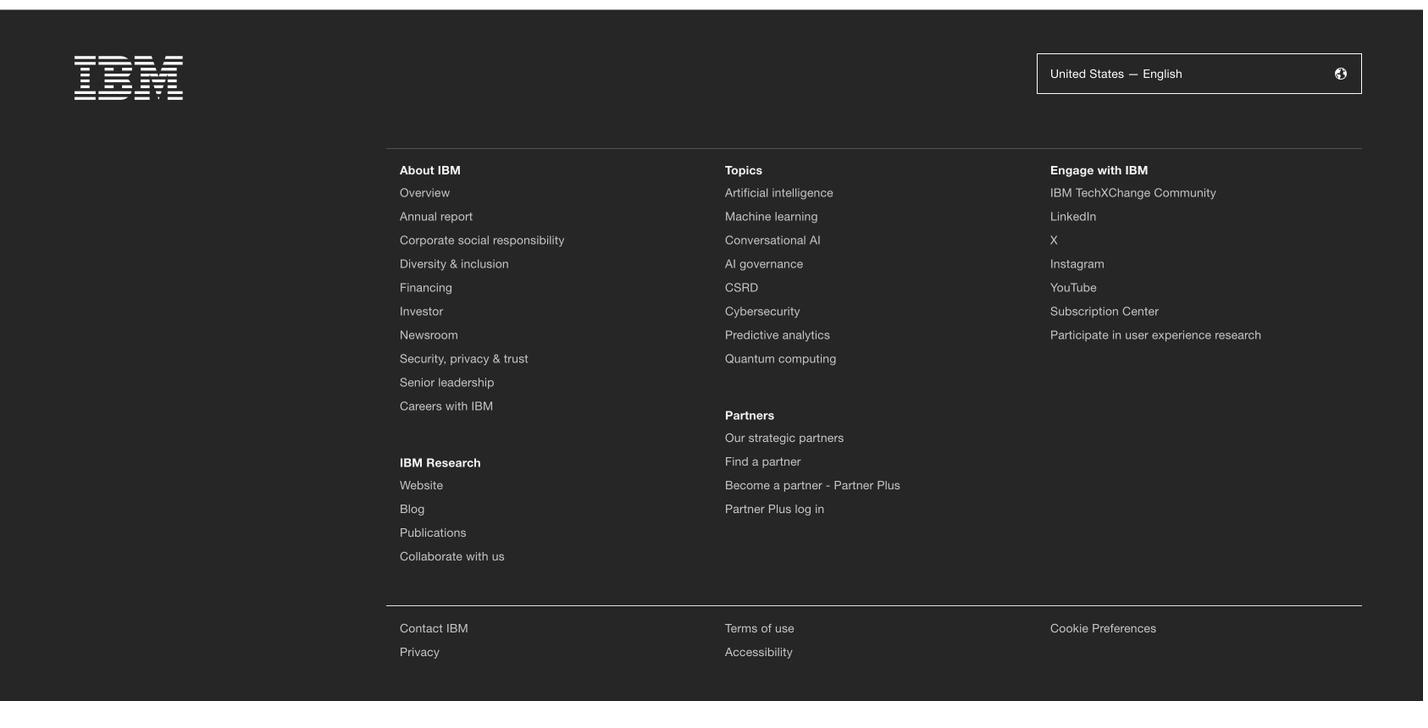 Task type: vqa. For each thing, say whether or not it's contained in the screenshot.
let's talk element
no



Task type: describe. For each thing, give the bounding box(es) containing it.
earth filled icon image
[[1335, 67, 1348, 80]]



